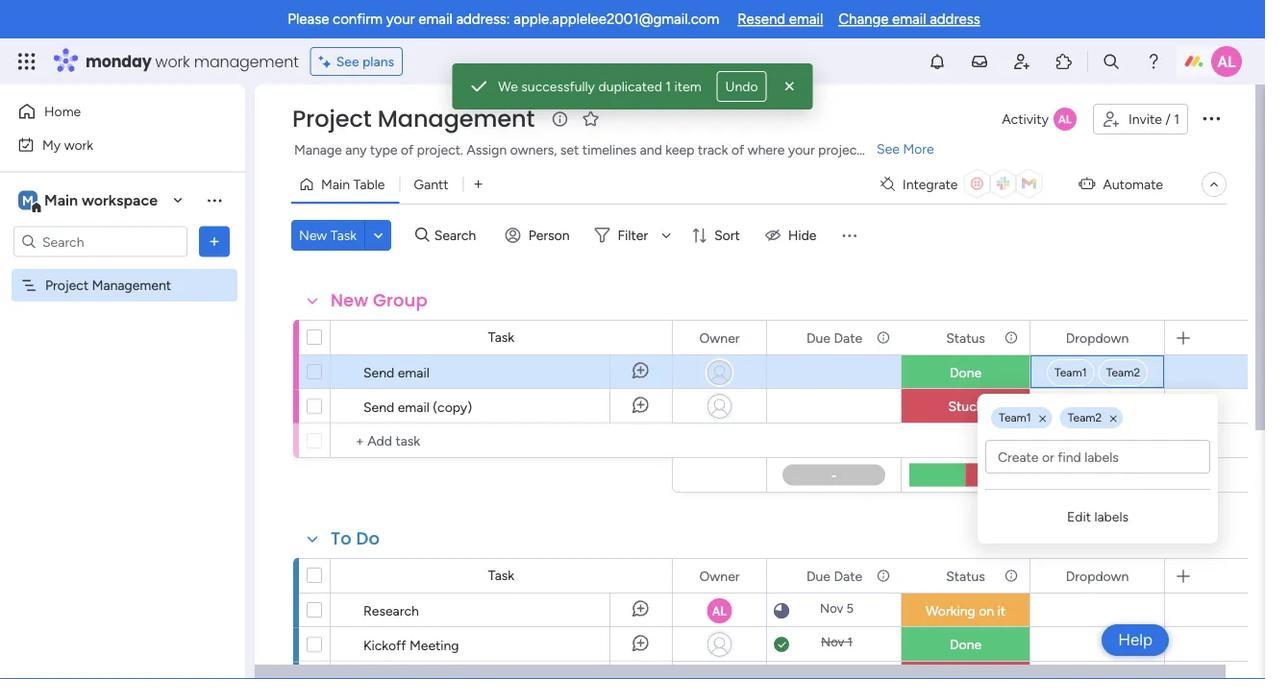 Task type: locate. For each thing, give the bounding box(es) containing it.
stuck
[[948, 398, 983, 415]]

work inside "my work" button
[[64, 136, 93, 153]]

2 horizontal spatial 1
[[1174, 111, 1179, 127]]

0 horizontal spatial main
[[44, 191, 78, 210]]

undo button
[[717, 71, 767, 102]]

2 owner from the top
[[699, 568, 740, 584]]

workspace
[[82, 191, 158, 210]]

Create or find labels field
[[985, 440, 1210, 474]]

5
[[846, 601, 854, 617]]

see for see plans
[[336, 53, 359, 70]]

email up send email (copy)
[[398, 364, 429, 381]]

your
[[386, 11, 415, 28], [788, 142, 815, 158]]

1 vertical spatial task
[[488, 329, 514, 346]]

1 vertical spatial new
[[331, 288, 368, 313]]

of
[[401, 142, 414, 158], [731, 142, 744, 158]]

status up working on it
[[946, 568, 985, 584]]

done up stuck
[[950, 365, 982, 381]]

add to favorites image
[[581, 109, 600, 128]]

1 status from the top
[[946, 330, 985, 346]]

it
[[997, 603, 1006, 620]]

dapulse integrations image
[[880, 177, 895, 192]]

0 vertical spatial project management
[[292, 103, 535, 135]]

search everything image
[[1102, 52, 1121, 71]]

0 horizontal spatial see
[[336, 53, 359, 70]]

1 left item
[[665, 78, 671, 95]]

workspace selection element
[[18, 189, 161, 214]]

0 vertical spatial done
[[950, 365, 982, 381]]

management down search in workspace field
[[92, 277, 171, 294]]

1 vertical spatial done
[[950, 637, 982, 653]]

2 status field from the top
[[941, 566, 990, 587]]

dapulse x slim image for team1
[[1039, 413, 1046, 425]]

1 vertical spatial send
[[363, 399, 394, 415]]

Owner field
[[694, 327, 745, 348], [694, 566, 745, 587]]

0 horizontal spatial management
[[92, 277, 171, 294]]

send email (copy)
[[363, 399, 472, 415]]

1 vertical spatial status field
[[941, 566, 990, 587]]

email right change
[[892, 11, 926, 28]]

main inside workspace selection element
[[44, 191, 78, 210]]

0 horizontal spatial project
[[45, 277, 89, 294]]

work right monday
[[155, 50, 190, 72]]

done down working on it
[[950, 637, 982, 653]]

alert
[[452, 63, 813, 110]]

option
[[0, 268, 245, 272]]

work right "my"
[[64, 136, 93, 153]]

set
[[560, 142, 579, 158]]

1 horizontal spatial main
[[321, 176, 350, 193]]

where
[[747, 142, 785, 158]]

2 send from the top
[[363, 399, 394, 415]]

new
[[299, 227, 327, 244], [331, 288, 368, 313]]

2 status from the top
[[946, 568, 985, 584]]

1 right /
[[1174, 111, 1179, 127]]

0 vertical spatial due date
[[806, 330, 862, 346]]

work for monday
[[155, 50, 190, 72]]

2 date from the top
[[834, 568, 862, 584]]

person
[[528, 227, 570, 244]]

help image
[[1144, 52, 1163, 71]]

of right track on the right top
[[731, 142, 744, 158]]

1 vertical spatial due
[[806, 568, 831, 584]]

0 vertical spatial new
[[299, 227, 327, 244]]

1 vertical spatial column information image
[[1004, 569, 1019, 584]]

activity button
[[994, 104, 1085, 135]]

show board description image
[[548, 110, 571, 129]]

status
[[946, 330, 985, 346], [946, 568, 985, 584]]

1 vertical spatial owner
[[699, 568, 740, 584]]

project management inside list box
[[45, 277, 171, 294]]

due for first due date field from the top of the page
[[806, 330, 831, 346]]

project down search in workspace field
[[45, 277, 89, 294]]

0 horizontal spatial work
[[64, 136, 93, 153]]

column information image for first due date field from the top of the page
[[876, 330, 891, 346]]

1 due from the top
[[806, 330, 831, 346]]

manage any type of project. assign owners, set timelines and keep track of where your project stands.
[[294, 142, 908, 158]]

invite members image
[[1012, 52, 1031, 71]]

0 vertical spatial nov
[[820, 601, 843, 617]]

main left table
[[321, 176, 350, 193]]

1 horizontal spatial project
[[292, 103, 372, 135]]

1 vertical spatial nov
[[821, 635, 844, 650]]

0 horizontal spatial new
[[299, 227, 327, 244]]

2 column information image from the top
[[876, 569, 891, 584]]

main workspace
[[44, 191, 158, 210]]

filter
[[618, 227, 648, 244]]

main
[[321, 176, 350, 193], [44, 191, 78, 210]]

email right the resend
[[789, 11, 823, 28]]

filter button
[[587, 220, 678, 251]]

options image
[[205, 232, 224, 251]]

2 due from the top
[[806, 568, 831, 584]]

alert containing we successfully duplicated 1 item
[[452, 63, 813, 110]]

1 inside button
[[1174, 111, 1179, 127]]

1 horizontal spatial see
[[877, 141, 900, 157]]

dropdown for group
[[1066, 330, 1129, 346]]

2 vertical spatial task
[[488, 568, 514, 584]]

status field up stuck
[[941, 327, 990, 348]]

new inside new group field
[[331, 288, 368, 313]]

email for send email (copy)
[[398, 399, 429, 415]]

1 vertical spatial see
[[877, 141, 900, 157]]

0 vertical spatial status field
[[941, 327, 990, 348]]

0 horizontal spatial your
[[386, 11, 415, 28]]

New Group field
[[326, 288, 432, 313]]

1 vertical spatial project
[[45, 277, 89, 294]]

0 vertical spatial project
[[292, 103, 372, 135]]

1 vertical spatial management
[[92, 277, 171, 294]]

0 vertical spatial column information image
[[1004, 330, 1019, 346]]

1 vertical spatial column information image
[[876, 569, 891, 584]]

2 vertical spatial 1
[[847, 635, 853, 650]]

1 send from the top
[[363, 364, 394, 381]]

0 vertical spatial 1
[[665, 78, 671, 95]]

see
[[336, 53, 359, 70], [877, 141, 900, 157]]

management
[[194, 50, 299, 72]]

1 due date field from the top
[[802, 327, 867, 348]]

column information image
[[1004, 330, 1019, 346], [1004, 569, 1019, 584]]

nov left 5
[[820, 601, 843, 617]]

dapulse x slim image
[[1039, 413, 1046, 425], [1110, 413, 1117, 425]]

to
[[331, 527, 352, 551]]

undo
[[725, 78, 758, 95]]

0 horizontal spatial 1
[[665, 78, 671, 95]]

0 vertical spatial dropdown field
[[1061, 327, 1134, 348]]

0 vertical spatial send
[[363, 364, 394, 381]]

2 owner field from the top
[[694, 566, 745, 587]]

1 vertical spatial due date
[[806, 568, 862, 584]]

team1
[[1054, 366, 1087, 380], [999, 411, 1031, 425], [1054, 468, 1087, 482]]

resend
[[737, 11, 785, 28]]

dropdown field for to do
[[1061, 566, 1134, 587]]

new task
[[299, 227, 357, 244]]

apple lee image
[[1211, 46, 1242, 77]]

main inside button
[[321, 176, 350, 193]]

nov down nov 5
[[821, 635, 844, 650]]

address
[[930, 11, 980, 28]]

1 dropdown field from the top
[[1061, 327, 1134, 348]]

management up project.
[[378, 103, 535, 135]]

1 dapulse x slim image from the left
[[1039, 413, 1046, 425]]

1 vertical spatial date
[[834, 568, 862, 584]]

start conversation image
[[609, 662, 672, 680]]

project management down search in workspace field
[[45, 277, 171, 294]]

project management up project.
[[292, 103, 535, 135]]

0 vertical spatial dropdown
[[1066, 330, 1129, 346]]

main table
[[321, 176, 385, 193]]

1 status field from the top
[[941, 327, 990, 348]]

new inside new task button
[[299, 227, 327, 244]]

0 vertical spatial due
[[806, 330, 831, 346]]

due date
[[806, 330, 862, 346], [806, 568, 862, 584]]

new left group
[[331, 288, 368, 313]]

1 vertical spatial project management
[[45, 277, 171, 294]]

sort button
[[684, 220, 752, 251]]

address:
[[456, 11, 510, 28]]

see left plans
[[336, 53, 359, 70]]

workspace image
[[18, 190, 37, 211]]

task for to do
[[488, 568, 514, 584]]

0 vertical spatial status
[[946, 330, 985, 346]]

0 vertical spatial task
[[330, 227, 357, 244]]

dapulse x slim image for team2
[[1110, 413, 1117, 425]]

0 horizontal spatial project management
[[45, 277, 171, 294]]

1 horizontal spatial your
[[788, 142, 815, 158]]

1 vertical spatial team2
[[1068, 411, 1102, 425]]

and
[[640, 142, 662, 158]]

options image
[[1200, 106, 1223, 130]]

gantt
[[414, 176, 449, 193]]

of right the type
[[401, 142, 414, 158]]

1 dropdown from the top
[[1066, 330, 1129, 346]]

1 vertical spatial dropdown
[[1066, 568, 1129, 584]]

close image
[[780, 77, 799, 96]]

Dropdown field
[[1061, 327, 1134, 348], [1061, 566, 1134, 587]]

team1 right stuck
[[999, 411, 1031, 425]]

project management list box
[[0, 265, 245, 561]]

0 vertical spatial see
[[336, 53, 359, 70]]

status field up working on it
[[941, 566, 990, 587]]

1 date from the top
[[834, 330, 862, 346]]

monday work management
[[86, 50, 299, 72]]

your right confirm
[[386, 11, 415, 28]]

1 horizontal spatial new
[[331, 288, 368, 313]]

change email address link
[[838, 11, 980, 28]]

task
[[330, 227, 357, 244], [488, 329, 514, 346], [488, 568, 514, 584]]

send up send email (copy)
[[363, 364, 394, 381]]

1 vertical spatial work
[[64, 136, 93, 153]]

1 horizontal spatial of
[[731, 142, 744, 158]]

1 horizontal spatial dapulse x slim image
[[1110, 413, 1117, 425]]

2 vertical spatial team2
[[1106, 468, 1140, 482]]

status up stuck
[[946, 330, 985, 346]]

1 horizontal spatial work
[[155, 50, 190, 72]]

help
[[1118, 631, 1153, 650]]

apps image
[[1055, 52, 1074, 71]]

main right workspace icon
[[44, 191, 78, 210]]

main table button
[[291, 169, 399, 200]]

1 vertical spatial status
[[946, 568, 985, 584]]

1 column information image from the top
[[876, 330, 891, 346]]

0 vertical spatial team1
[[1054, 366, 1087, 380]]

team1 up edit
[[1054, 468, 1087, 482]]

0 vertical spatial owner field
[[694, 327, 745, 348]]

select product image
[[17, 52, 37, 71]]

team1 up create or find labels field
[[1054, 366, 1087, 380]]

2 dropdown from the top
[[1066, 568, 1129, 584]]

due date for first due date field from the top of the page
[[806, 330, 862, 346]]

email down 'send email'
[[398, 399, 429, 415]]

menu image
[[840, 226, 859, 245]]

0 vertical spatial management
[[378, 103, 535, 135]]

1 due date from the top
[[806, 330, 862, 346]]

Due Date field
[[802, 327, 867, 348], [802, 566, 867, 587]]

1 vertical spatial 1
[[1174, 111, 1179, 127]]

invite / 1 button
[[1093, 104, 1188, 135]]

2 due date from the top
[[806, 568, 862, 584]]

work
[[155, 50, 190, 72], [64, 136, 93, 153]]

column information image
[[876, 330, 891, 346], [876, 569, 891, 584]]

v2 search image
[[415, 225, 429, 246]]

stands.
[[865, 142, 908, 158]]

send
[[363, 364, 394, 381], [363, 399, 394, 415]]

1 down 5
[[847, 635, 853, 650]]

activity
[[1002, 111, 1049, 127]]

1 vertical spatial due date field
[[802, 566, 867, 587]]

your right where
[[788, 142, 815, 158]]

due
[[806, 330, 831, 346], [806, 568, 831, 584]]

see left more
[[877, 141, 900, 157]]

kickoff
[[363, 637, 406, 654]]

0 horizontal spatial of
[[401, 142, 414, 158]]

0 vertical spatial your
[[386, 11, 415, 28]]

management
[[378, 103, 535, 135], [92, 277, 171, 294]]

1 owner from the top
[[699, 330, 740, 346]]

0 vertical spatial due date field
[[802, 327, 867, 348]]

0 vertical spatial date
[[834, 330, 862, 346]]

resend email
[[737, 11, 823, 28]]

1 vertical spatial team1
[[999, 411, 1031, 425]]

2 dapulse x slim image from the left
[[1110, 413, 1117, 425]]

1 vertical spatial owner field
[[694, 566, 745, 587]]

to do
[[331, 527, 380, 551]]

done
[[950, 365, 982, 381], [950, 637, 982, 653]]

email
[[418, 11, 452, 28], [789, 11, 823, 28], [892, 11, 926, 28], [398, 364, 429, 381], [398, 399, 429, 415]]

send for send email (copy)
[[363, 399, 394, 415]]

0 vertical spatial work
[[155, 50, 190, 72]]

dropdown field for new group
[[1061, 327, 1134, 348]]

0 vertical spatial owner
[[699, 330, 740, 346]]

timelines
[[582, 142, 637, 158]]

project management
[[292, 103, 535, 135], [45, 277, 171, 294]]

project up manage
[[292, 103, 372, 135]]

1 column information image from the top
[[1004, 330, 1019, 346]]

Status field
[[941, 327, 990, 348], [941, 566, 990, 587]]

0 vertical spatial column information image
[[876, 330, 891, 346]]

send down 'send email'
[[363, 399, 394, 415]]

due date for first due date field from the bottom
[[806, 568, 862, 584]]

0 horizontal spatial dapulse x slim image
[[1039, 413, 1046, 425]]

1 vertical spatial dropdown field
[[1061, 566, 1134, 587]]

date
[[834, 330, 862, 346], [834, 568, 862, 584]]

status field for second column information icon from the top of the page
[[941, 566, 990, 587]]

1 vertical spatial your
[[788, 142, 815, 158]]

nov
[[820, 601, 843, 617], [821, 635, 844, 650]]

2 dropdown field from the top
[[1061, 566, 1134, 587]]

see inside button
[[336, 53, 359, 70]]

monday
[[86, 50, 151, 72]]

new down main table button
[[299, 227, 327, 244]]

1 of from the left
[[401, 142, 414, 158]]



Task type: vqa. For each thing, say whether or not it's contained in the screenshot.
Date related to 1st due date field from the bottom of the page
yes



Task type: describe. For each thing, give the bounding box(es) containing it.
v2 ellipsis image
[[267, 656, 283, 680]]

see for see more
[[877, 141, 900, 157]]

main for main table
[[321, 176, 350, 193]]

more
[[903, 141, 934, 157]]

date for first due date field from the top of the page
[[834, 330, 862, 346]]

labels
[[1094, 509, 1129, 525]]

edit
[[1067, 509, 1091, 525]]

integrate
[[903, 176, 958, 193]]

research
[[363, 603, 419, 619]]

working
[[926, 603, 975, 620]]

item
[[674, 78, 701, 95]]

see plans
[[336, 53, 394, 70]]

Search in workspace field
[[40, 231, 161, 253]]

2 of from the left
[[731, 142, 744, 158]]

1 horizontal spatial project management
[[292, 103, 535, 135]]

Project Management field
[[287, 103, 540, 135]]

manage
[[294, 142, 342, 158]]

please
[[288, 11, 329, 28]]

work for my
[[64, 136, 93, 153]]

change email address
[[838, 11, 980, 28]]

do
[[356, 527, 380, 551]]

type
[[370, 142, 397, 158]]

autopilot image
[[1079, 171, 1095, 196]]

table
[[353, 176, 385, 193]]

assign
[[467, 142, 507, 158]]

track
[[698, 142, 728, 158]]

apple.applelee2001@gmail.com
[[514, 11, 719, 28]]

invite
[[1128, 111, 1162, 127]]

nov for research
[[820, 601, 843, 617]]

2 column information image from the top
[[1004, 569, 1019, 584]]

group
[[373, 288, 427, 313]]

help button
[[1102, 625, 1169, 657]]

meeting
[[409, 637, 459, 654]]

confirm
[[333, 11, 383, 28]]

add view image
[[474, 178, 482, 192]]

component image
[[767, 662, 796, 680]]

hide button
[[757, 220, 828, 251]]

project inside list box
[[45, 277, 89, 294]]

1 horizontal spatial management
[[378, 103, 535, 135]]

see more link
[[875, 139, 936, 159]]

v2 done deadline image
[[774, 636, 789, 654]]

1 done from the top
[[950, 365, 982, 381]]

2 vertical spatial team1
[[1054, 468, 1087, 482]]

project
[[818, 142, 862, 158]]

home
[[44, 103, 81, 120]]

edit labels
[[1067, 509, 1129, 525]]

0 vertical spatial team2
[[1106, 366, 1140, 380]]

email for resend email
[[789, 11, 823, 28]]

To Do field
[[326, 527, 385, 552]]

duplicated
[[598, 78, 662, 95]]

new for new group
[[331, 288, 368, 313]]

person button
[[498, 220, 581, 251]]

send email
[[363, 364, 429, 381]]

main for main workspace
[[44, 191, 78, 210]]

1 inside alert
[[665, 78, 671, 95]]

new for new task
[[299, 227, 327, 244]]

we
[[498, 78, 518, 95]]

email for send email
[[398, 364, 429, 381]]

task inside button
[[330, 227, 357, 244]]

Search field
[[429, 222, 487, 249]]

notifications image
[[928, 52, 947, 71]]

m
[[22, 192, 34, 209]]

date for first due date field from the bottom
[[834, 568, 862, 584]]

arrow down image
[[655, 224, 678, 247]]

kickoff meeting
[[363, 637, 459, 654]]

sort
[[714, 227, 740, 244]]

successfully
[[521, 78, 595, 95]]

send for send email
[[363, 364, 394, 381]]

my work button
[[12, 129, 207, 160]]

email for change email address
[[892, 11, 926, 28]]

edit labels button
[[985, 498, 1210, 536]]

hide
[[788, 227, 817, 244]]

plans
[[362, 53, 394, 70]]

/
[[1165, 111, 1171, 127]]

nov 1
[[821, 635, 853, 650]]

collapse board header image
[[1206, 177, 1222, 192]]

task for new group
[[488, 329, 514, 346]]

inbox image
[[970, 52, 989, 71]]

+ Add task text field
[[340, 430, 663, 453]]

due for first due date field from the bottom
[[806, 568, 831, 584]]

new group
[[331, 288, 427, 313]]

invite / 1
[[1128, 111, 1179, 127]]

nov 5
[[820, 601, 854, 617]]

see plans button
[[310, 47, 403, 76]]

management inside list box
[[92, 277, 171, 294]]

please confirm your email address: apple.applelee2001@gmail.com
[[288, 11, 719, 28]]

project.
[[417, 142, 463, 158]]

2 due date field from the top
[[802, 566, 867, 587]]

see more
[[877, 141, 934, 157]]

we successfully duplicated 1 item
[[498, 78, 701, 95]]

any
[[345, 142, 367, 158]]

home button
[[12, 96, 207, 127]]

resend email link
[[737, 11, 823, 28]]

owners,
[[510, 142, 557, 158]]

keep
[[665, 142, 694, 158]]

angle down image
[[374, 228, 383, 243]]

change
[[838, 11, 889, 28]]

status for second column information icon from the top of the page
[[946, 568, 985, 584]]

my work
[[42, 136, 93, 153]]

new task button
[[291, 220, 364, 251]]

my
[[42, 136, 61, 153]]

status for 1st column information icon from the top of the page
[[946, 330, 985, 346]]

2 done from the top
[[950, 637, 982, 653]]

gantt button
[[399, 169, 463, 200]]

status field for 1st column information icon from the top of the page
[[941, 327, 990, 348]]

1 horizontal spatial 1
[[847, 635, 853, 650]]

working on it
[[926, 603, 1006, 620]]

email left address:
[[418, 11, 452, 28]]

on
[[979, 603, 994, 620]]

dropdown for do
[[1066, 568, 1129, 584]]

workspace options image
[[205, 191, 224, 210]]

1 owner field from the top
[[694, 327, 745, 348]]

(copy)
[[433, 399, 472, 415]]

nov for kickoff meeting
[[821, 635, 844, 650]]

automate
[[1103, 176, 1163, 193]]

column information image for first due date field from the bottom
[[876, 569, 891, 584]]



